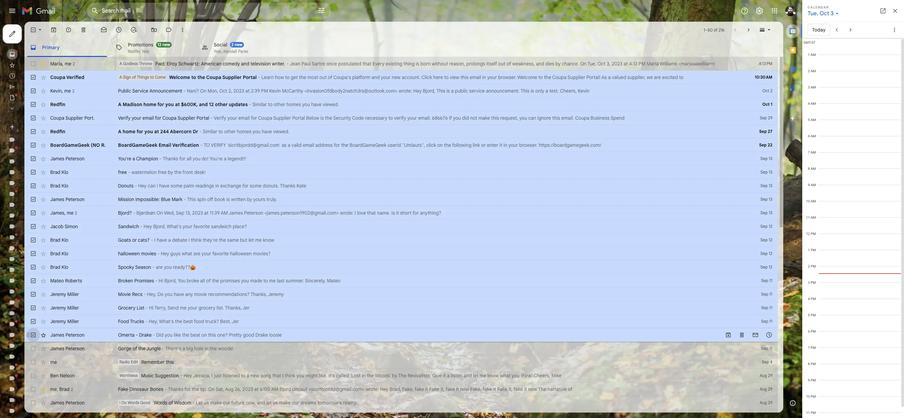 Task type: vqa. For each thing, say whether or not it's contained in the screenshot.


Task type: describe. For each thing, give the bounding box(es) containing it.
boardgamegeek for boardgamegeek (no r.
[[50, 142, 90, 148]]

you right if
[[453, 115, 461, 121]]

on right tip.
[[208, 387, 215, 393]]

2 horizontal spatial kevin
[[578, 88, 590, 94]]

11:39
[[210, 210, 220, 216]]

as
[[282, 142, 287, 148]]

- right 'champion'
[[159, 156, 162, 162]]

for down verification
[[179, 156, 185, 162]]

6:00
[[260, 387, 270, 393]]

1 vertical spatial know
[[488, 373, 499, 379]]

sep 13 for legend!!!
[[761, 156, 773, 161]]

1 vertical spatial similar
[[203, 129, 217, 135]]

your down 'updates' at the top left of the page
[[228, 115, 237, 121]]

sep 11 for jeremy
[[762, 292, 773, 297]]

1 vertical spatial 1
[[771, 102, 773, 107]]

in right enter on the right top of the page
[[504, 142, 507, 148]]

5 sep 11 from the top
[[762, 346, 773, 351]]

coupa up the 244
[[162, 115, 177, 121]]

1 our from the left
[[223, 400, 230, 406]]

movie recs - hey, do you have any movie recommendations? thanks, jeremy
[[118, 292, 284, 298]]

a for a godless throne fwd: elroy schwartz: american comedy and television writer. - jean paul sartre once postulated that every existing thing is born without reason, prolongs itself out of weakness, and dies by chance. on tue, oct 3, 2023 at 4:13 pm maria williams <mariaaawilliams
[[119, 61, 122, 66]]

1 horizontal spatial maria
[[647, 61, 659, 67]]

readings
[[195, 183, 214, 189]]

5 13 from the top
[[769, 210, 773, 216]]

- right 'jungle'
[[162, 346, 164, 352]]

1 us from the left
[[204, 400, 209, 406]]

2 vertical spatial that
[[272, 373, 281, 379]]

snooze image
[[115, 26, 122, 33]]

21 row from the top
[[24, 329, 778, 342]]

1 vertical spatial can
[[148, 183, 156, 189]]

that for postulated
[[363, 61, 371, 67]]

loosie
[[269, 332, 282, 338]]

enter
[[487, 142, 498, 148]]

1 horizontal spatial kevin
[[269, 88, 281, 94]]

portal!
[[587, 74, 601, 80]]

your right verify
[[408, 115, 417, 121]]

truck?
[[205, 319, 219, 325]]

9 row from the top
[[24, 166, 778, 179]]

peterson for you're a champion - thanks for all you do! you're a legend!!!
[[66, 156, 85, 162]]

jeremy for movie recs - hey, do you have any movie recommendations? thanks, jeremy
[[50, 292, 66, 298]]

14 row from the top
[[24, 233, 778, 247]]

debate
[[172, 237, 187, 243]]

0 vertical spatial pm
[[639, 61, 646, 67]]

hi for hi bjord, you broke all of the promises you made to me last summer. sincerely, mateo
[[159, 278, 163, 284]]

0 vertical spatial let
[[249, 237, 254, 243]]

food
[[194, 319, 204, 325]]

brad for donuts - hey can i have some palm readings in exchange for some donuts. thanks kate
[[50, 183, 60, 189]]

movie
[[194, 292, 207, 298]]

to up "only"
[[539, 74, 543, 80]]

off
[[207, 196, 213, 203]]

bjord?
[[118, 210, 132, 216]]

supplier down a madison home for you at $600k, and 12 other updates - similar to other homes you have viewed. ‌ ‌ ‌ ‌ ‌ ‌ ‌ ‌ ‌ ‌ ‌ ‌ ‌ ‌ ‌ ‌ ‌ ‌ ‌ ‌ ‌ ‌ ‌ ‌ ‌ ‌ ‌ ‌ ‌ ‌ ‌ ‌ ‌ ‌ ‌ ‌ ‌ ‌ ‌ ‌ ‌ ‌ ‌ ‌ ‌ ‌ ‌ ‌ ‌ ‌ ‌ ‌ ‌ ‌ ‌ ‌ ‌ ‌ ‌ ‌ ‌ ‌ ‌ ‌ ‌ ‌ ‌ ‌ ‌ ‌ ‌ ‌ ‌ ‌ ‌ ‌ ‌ ‌ ‌ ‌ ‌
[[273, 115, 291, 121]]

yelp,
[[214, 49, 222, 54]]

0 horizontal spatial browser.
[[498, 74, 517, 80]]

this up suggestion
[[166, 359, 174, 366]]

thanks for legend!!!
[[163, 156, 178, 162]]

your down the itself
[[488, 74, 497, 80]]

woods!
[[218, 346, 234, 352]]

1 you're from the left
[[118, 156, 131, 162]]

for up a home for you at 244 abercorn dr - similar to other homes you have viewed. ‌ ‌ ‌ ‌ ‌ ‌ ‌ ‌ ‌ ‌ ‌ ‌ ‌ ‌ ‌ ‌ ‌ ‌ ‌ ‌ ‌ ‌ ‌ ‌ ‌ ‌ ‌ ‌ ‌ ‌ ‌ ‌ ‌ ‌ ‌ ‌ ‌ ‌ ‌ ‌ ‌ ‌ ‌ ‌ ‌ ‌ ‌ ‌ ‌ ‌ ‌ ‌ ‌ ‌ ‌ ‌ ‌ ‌ ‌ ‌ ‌ ‌ ‌ ‌ ‌ ‌ ‌ ‌ ‌ ‌ ‌ ‌ ‌ ‌ ‌ ‌ ‌ ‌ ‌ ‌ ‌
[[251, 115, 257, 121]]

gmail image
[[22, 4, 59, 18]]

in right readings on the top left of page
[[215, 183, 219, 189]]

1 vertical spatial wrote:
[[340, 210, 354, 216]]

0 vertical spatial can
[[529, 115, 536, 121]]

1 horizontal spatial words
[[154, 400, 167, 406]]

in right hole
[[205, 346, 209, 352]]

0 vertical spatial wrote:
[[399, 88, 412, 94]]

2023 right 26,
[[242, 387, 253, 393]]

2023 right 13,
[[192, 210, 203, 216]]

you right the request,
[[520, 115, 527, 121]]

thanks, for jeremy
[[251, 292, 267, 298]]

jeremy miller for grocery list
[[50, 305, 79, 311]]

a right listened
[[247, 373, 249, 379]]

coupa down 'kevin , me 2' on the left
[[50, 115, 64, 121]]

labels image
[[166, 26, 172, 33]]

2 horizontal spatial make
[[479, 115, 490, 121]]

service
[[469, 88, 485, 94]]

the left front in the top of the page
[[174, 169, 182, 175]]

1 vertical spatial homes
[[237, 129, 252, 135]]

the left security
[[325, 115, 332, 121]]

2 mateo from the left
[[327, 278, 341, 284]]

miller for grocery list
[[67, 305, 79, 311]]

new left song
[[251, 373, 259, 379]]

archive image
[[50, 26, 57, 33]]

50
[[708, 27, 713, 32]]

to right listened
[[241, 373, 246, 379]]

account.
[[402, 74, 421, 80]]

season
[[135, 264, 151, 270]]

the up nani?
[[197, 74, 205, 80]]

2 fake, from the left
[[470, 387, 482, 393]]

spooky
[[118, 264, 134, 270]]

short
[[400, 210, 412, 216]]

13,
[[186, 210, 191, 216]]

more image
[[179, 26, 186, 33]]

klo for donuts - hey can i have some palm readings in exchange for some donuts. thanks kate
[[62, 183, 68, 189]]

1 fake, from the left
[[402, 387, 414, 393]]

terry,
[[155, 305, 167, 311]]

what's for bjord,
[[167, 224, 182, 230]]

announcement
[[149, 88, 182, 94]]

'lost
[[350, 373, 361, 379]]

4 11 from the top
[[770, 319, 773, 324]]

me right send
[[180, 305, 187, 311]]

11 for jeremy
[[770, 292, 773, 297]]

- left jean
[[286, 61, 289, 67]]

klo for halloween movies - hey guys what are your favorite halloween movies?
[[62, 251, 68, 257]]

recs
[[132, 292, 143, 298]]

11 for you
[[770, 278, 773, 283]]

- right dr
[[199, 129, 202, 135]]

the left promises
[[212, 278, 219, 284]]

the right address
[[341, 142, 348, 148]]

4 29 from the top
[[768, 400, 773, 406]]

brad,
[[390, 387, 401, 393]]

bjørdsøn
[[137, 210, 156, 216]]

a for a home for you at 244 abercorn dr - similar to other homes you have viewed. ‌ ‌ ‌ ‌ ‌ ‌ ‌ ‌ ‌ ‌ ‌ ‌ ‌ ‌ ‌ ‌ ‌ ‌ ‌ ‌ ‌ ‌ ‌ ‌ ‌ ‌ ‌ ‌ ‌ ‌ ‌ ‌ ‌ ‌ ‌ ‌ ‌ ‌ ‌ ‌ ‌ ‌ ‌ ‌ ‌ ‌ ‌ ‌ ‌ ‌ ‌ ‌ ‌ ‌ ‌ ‌ ‌ ‌ ‌ ‌ ‌ ‌ ‌ ‌ ‌ ‌ ‌ ‌ ‌ ‌ ‌ ‌ ‌ ‌ ‌ ‌ ‌ ‌ ‌ ‌ ‌
[[118, 129, 121, 135]]

have up the 'sicritbjordd@gmail.com' on the top left
[[262, 129, 272, 135]]

brad for halloween movies - hey guys what are your favorite halloween movies?
[[50, 251, 60, 257]]

a for a madison home for you at $600k, and 12 other updates - similar to other homes you have viewed. ‌ ‌ ‌ ‌ ‌ ‌ ‌ ‌ ‌ ‌ ‌ ‌ ‌ ‌ ‌ ‌ ‌ ‌ ‌ ‌ ‌ ‌ ‌ ‌ ‌ ‌ ‌ ‌ ‌ ‌ ‌ ‌ ‌ ‌ ‌ ‌ ‌ ‌ ‌ ‌ ‌ ‌ ‌ ‌ ‌ ‌ ‌ ‌ ‌ ‌ ‌ ‌ ‌ ‌ ‌ ‌ ‌ ‌ ‌ ‌ ‌ ‌ ‌ ‌ ‌ ‌ ‌ ‌ ‌ ‌ ‌ ‌ ‌ ‌ ‌ ‌ ‌ ‌ ‌ ‌ ‌
[[118, 101, 121, 108]]

oct left 3,
[[598, 61, 606, 67]]

sep 22
[[759, 143, 773, 148]]

you up the 'sicritbjordd@gmail.com' on the top left
[[253, 129, 261, 135]]

on left 'wed,'
[[157, 210, 163, 216]]

1 horizontal spatial homes
[[287, 101, 301, 108]]

add to tasks image
[[130, 26, 137, 33]]

truly.
[[267, 196, 277, 203]]

goats
[[118, 237, 131, 243]]

made
[[250, 278, 262, 284]]

narrative
[[548, 387, 567, 393]]

, for me
[[57, 386, 58, 392]]

in right 'lost
[[362, 373, 366, 379]]

to down learn
[[268, 101, 273, 108]]

1 horizontal spatial all
[[200, 278, 205, 284]]

mission
[[118, 196, 134, 203]]

1 free from the left
[[118, 169, 127, 175]]

0 horizontal spatial on
[[202, 332, 207, 338]]

of right narrative
[[568, 387, 573, 393]]

2023 right 2,
[[234, 88, 244, 94]]

by left yours
[[247, 196, 252, 203]]

2 for kevin
[[72, 88, 74, 93]]

your down 13,
[[183, 224, 192, 230]]

a sign of things to come welcome to the coupa supplier portal - learn how to get the most out of coupa's platform and your new account. click here to view this email in your browser. welcome to the coupa supplier portal! as a valued supplier, we are excited to
[[119, 74, 684, 80]]

1 vertical spatial or
[[132, 237, 137, 243]]

0 horizontal spatial this
[[187, 196, 196, 203]]

klo for free - watermelon free by the front desk!
[[62, 169, 68, 175]]

grocery list - hi terry, send me your grocery list. thanks, jer
[[118, 305, 250, 311]]

brad for goats or cats? - i have a debate i think they're the same but let me know
[[50, 237, 60, 243]]

to inside a sign of things to come welcome to the coupa supplier portal - learn how to get the most out of coupa's platform and your new account. click here to view this email in your browser. welcome to the coupa supplier portal! as a valued supplier, we are excited to
[[150, 75, 154, 80]]

1 vertical spatial cheers,
[[534, 373, 551, 379]]

1 horizontal spatial are
[[194, 251, 200, 257]]

1 email. from the left
[[418, 115, 431, 121]]

Search mail text field
[[102, 7, 299, 14]]

there's
[[165, 346, 181, 352]]

the left woods!
[[210, 346, 217, 352]]

a right "only"
[[546, 88, 548, 94]]

3 fake from the left
[[497, 387, 508, 393]]

13 for for
[[769, 183, 773, 188]]

brad klo for halloween movies - hey guys what are your favorite halloween movies?
[[50, 251, 68, 257]]

to right made
[[264, 278, 268, 284]]

oct 1
[[763, 102, 773, 107]]

1 horizontal spatial make
[[279, 400, 291, 406]]

and right now,
[[257, 400, 265, 406]]

simon
[[65, 224, 78, 230]]

, for kevin
[[62, 88, 63, 94]]

this left one? in the bottom left of the page
[[208, 332, 216, 338]]

of up movie recs - hey, do you have any movie recommendations? thanks, jeremy
[[206, 278, 211, 284]]

mike
[[552, 373, 562, 379]]

public service announcement - nani? on mon, oct 2, 2023 at 2:39 pm kevin mccarthy <invasion0fdbody2natch3rs@outlook.com> wrote: hey bjord, this is a public service announcement. this is only a test. cheers, kevin
[[118, 88, 590, 94]]

coupa left business
[[575, 115, 590, 121]]

27 row from the top
[[24, 410, 778, 418]]

by right dies
[[556, 61, 561, 67]]

sep for thanks for all you do! you're a legend!!!
[[761, 156, 768, 161]]

sep for verify your email for coupa supplier portal below is the security code necessary to verify your email. 686676 if you did not make this request, you can ignore this email. coupa business spend
[[760, 115, 767, 120]]

thanks, for jer
[[225, 305, 242, 311]]

10 row from the top
[[24, 179, 778, 193]]

supplier down comedy
[[222, 74, 242, 80]]

2 you're from the left
[[210, 156, 223, 162]]

- right trucks
[[145, 319, 148, 325]]

1 horizontal spatial what
[[500, 373, 511, 379]]

0 horizontal spatial viewed.
[[273, 129, 290, 135]]

email down service
[[143, 115, 154, 121]]

spin
[[197, 196, 206, 203]]

is left public
[[447, 88, 450, 94]]

- right season
[[152, 264, 155, 270]]

- right bones
[[165, 387, 167, 393]]

one?
[[217, 332, 228, 338]]

1 some from the left
[[171, 183, 182, 189]]

song
[[261, 373, 271, 379]]

sep 11 for you
[[762, 278, 773, 283]]

for up wisdom
[[185, 387, 191, 393]]

sep 12 for sandwich - hey bjord, what's your favorite sandwich place?
[[761, 224, 773, 229]]

sep for hey guys what are your favorite halloween movies?
[[761, 251, 768, 256]]

3 29 from the top
[[768, 387, 773, 392]]

do inside "i do words good words of wisdom - let us make our future now, and let us make our dreams tomorrow's reality."
[[122, 400, 127, 406]]

below
[[306, 115, 319, 121]]

2 13 from the top
[[769, 170, 773, 175]]

advanced search options image
[[315, 4, 329, 17]]

2 email. from the left
[[562, 115, 574, 121]]

0 vertical spatial all
[[187, 156, 192, 162]]

at left the 244
[[154, 129, 159, 135]]

jeremy miller for movie recs
[[50, 292, 79, 298]]

1 29 from the top
[[768, 115, 773, 120]]

paul
[[302, 61, 311, 67]]

sep for watermelon free by the front desk!
[[761, 170, 768, 175]]

address
[[316, 142, 333, 148]]

other up 'verify'
[[224, 129, 236, 135]]

valid
[[292, 142, 302, 148]]

12 for hey bjord, what's your favorite sandwich place?
[[769, 224, 773, 229]]

2 halloween from the left
[[230, 251, 252, 257]]

1 horizontal spatial this
[[437, 88, 445, 94]]

- right mark
[[184, 196, 186, 203]]

a godless throne fwd: elroy schwartz: american comedy and television writer. - jean paul sartre once postulated that every existing thing is born without reason, prolongs itself out of weakness, and dies by chance. on tue, oct 3, 2023 at 4:13 pm maria williams <mariaaawilliams
[[119, 61, 715, 67]]

19 row from the top
[[24, 301, 778, 315]]

- right bjord?
[[133, 210, 135, 216]]

0 vertical spatial jer
[[243, 305, 250, 311]]

public
[[455, 88, 468, 94]]

2:39
[[251, 88, 260, 94]]

at left the 6:00
[[254, 387, 259, 393]]

0 vertical spatial do
[[158, 292, 164, 298]]

i up bjord
[[282, 373, 284, 379]]

0 vertical spatial favorite
[[193, 224, 210, 230]]

klo for goats or cats? - i have a debate i think they're the same but let me know
[[62, 237, 68, 243]]

and right $600k,
[[199, 101, 208, 108]]

0 horizontal spatial portal
[[197, 115, 209, 121]]

following
[[452, 142, 472, 148]]

0 horizontal spatial pm
[[261, 88, 268, 94]]

impossible:
[[136, 196, 160, 203]]

front
[[183, 169, 193, 175]]

12 for are you ready??
[[769, 265, 773, 270]]

5 klo from the top
[[62, 264, 68, 270]]

jeremy for food trucks - hey, what's the best food truck? best, jer
[[50, 319, 66, 325]]

5 sep 13 from the top
[[761, 210, 773, 216]]

12 inside promotions, 12 new messages, tab
[[157, 42, 161, 47]]

hey, for hey, do you have any movie recommendations? thanks, jeremy
[[147, 292, 156, 298]]

- left did
[[153, 332, 155, 338]]

a right as
[[608, 74, 611, 80]]

announcement.
[[486, 88, 520, 94]]

thing
[[404, 61, 415, 67]]

the down dies
[[544, 74, 551, 80]]

by left front in the top of the page
[[168, 169, 173, 175]]

dies
[[546, 61, 555, 67]]

row containing mateo roberts
[[24, 274, 778, 288]]

television
[[251, 61, 271, 67]]

- right cats?
[[151, 237, 153, 243]]

words inside "i do words good words of wisdom - let us make our future now, and let us make our dreams tomorrow's reality."
[[128, 400, 139, 406]]

26 row from the top
[[24, 396, 778, 410]]

sep for are you ready??
[[761, 265, 768, 270]]

- right movies
[[157, 251, 160, 257]]

schwartz:
[[178, 61, 200, 67]]

0 vertical spatial on
[[437, 142, 443, 148]]

new inside tab
[[235, 42, 243, 47]]

but
[[240, 237, 247, 243]]

2 verify from the left
[[214, 115, 226, 121]]

me up simon
[[67, 210, 73, 216]]

hole
[[194, 346, 204, 352]]

- left learn
[[258, 74, 260, 80]]

2 for me
[[71, 387, 73, 392]]

service
[[132, 88, 148, 94]]

5 james peterson from the top
[[50, 400, 85, 406]]

the left tip.
[[192, 387, 199, 393]]

click
[[426, 142, 436, 148]]

your down the every
[[381, 74, 391, 80]]

dreams
[[300, 400, 317, 406]]

woods'
[[375, 373, 391, 379]]

bjord? - bjørdsøn on wed, sep 13, 2023 at 11:39 am james peterson <james.peterson1902@gmail.com> wrote: i love that name. is it short for anything?
[[118, 210, 441, 216]]

2 horizontal spatial let
[[473, 373, 479, 379]]

'sicritbjordd@gmail.com'
[[227, 142, 281, 148]]

side panel section
[[784, 22, 803, 413]]

boardgamegeek email verification - to verify 'sicritbjordd@gmail.com' as a valid email address for the boardgamegeek userid "umlauts", click on the following link or enter it in your browser. https://boardgamegeek.com/
[[118, 142, 602, 148]]

reality.
[[343, 400, 357, 406]]

0 horizontal spatial kevin
[[50, 88, 62, 94]]

(no
[[91, 142, 100, 148]]

0 vertical spatial 1
[[704, 27, 705, 32]]

4 row from the top
[[24, 98, 778, 111]]

older image
[[746, 26, 752, 33]]

guys
[[170, 251, 181, 257]]

anything?
[[420, 210, 441, 216]]

to left 'get'
[[285, 74, 290, 80]]

2 some from the left
[[250, 183, 262, 189]]

1 vertical spatial favorite
[[212, 251, 229, 257]]

0 vertical spatial out
[[498, 61, 506, 67]]

best,
[[220, 319, 231, 325]]

0 horizontal spatial maria
[[50, 61, 62, 67]]

oct up sep 29
[[763, 102, 770, 107]]

2 horizontal spatial are
[[654, 74, 661, 80]]

sep 11 for jer
[[762, 305, 773, 311]]

is left "only"
[[531, 88, 534, 94]]

that for love
[[367, 210, 376, 216]]

like.
[[319, 373, 327, 379]]

2 horizontal spatial portal
[[292, 115, 305, 121]]

sep for hey bjord, what's your favorite sandwich place?
[[761, 224, 768, 229]]

other down mccarthy
[[274, 101, 285, 108]]

2 aug 29 from the top
[[760, 387, 773, 392]]

22
[[768, 143, 773, 148]]

legend!!!
[[228, 156, 246, 162]]

me up coupa verified
[[65, 61, 71, 67]]

1 fake from the left
[[415, 387, 424, 393]]

food
[[118, 319, 129, 325]]

i right debate
[[189, 237, 190, 243]]

at left 4:13
[[624, 61, 628, 67]]

0 horizontal spatial out
[[320, 74, 327, 80]]

is
[[392, 210, 395, 216]]

is right book
[[226, 196, 230, 203]]

2 vertical spatial are
[[156, 264, 163, 270]]

1 vertical spatial think
[[285, 373, 295, 379]]

born
[[421, 61, 431, 67]]

peterson for omerta - drake - did you like the beat on this one? pretty good drake loosie
[[66, 332, 85, 338]]

for right the exchange
[[242, 183, 249, 189]]

for left the 244
[[137, 129, 143, 135]]

miller for food trucks
[[67, 319, 79, 325]]

userid
[[388, 142, 401, 148]]

sep for hey can i have some palm readings in exchange for some donuts. thanks kate
[[761, 183, 768, 188]]

they're
[[203, 237, 218, 243]]

code
[[352, 115, 364, 121]]

0 horizontal spatial jer
[[232, 319, 239, 325]]

the right like
[[182, 332, 189, 338]]

as
[[602, 74, 607, 80]]

good
[[140, 400, 150, 406]]

13 for by
[[769, 197, 773, 202]]

2 it, from the left
[[509, 387, 513, 393]]

the left following
[[444, 142, 451, 148]]

1 vertical spatial bjord,
[[153, 224, 166, 230]]



Task type: locate. For each thing, give the bounding box(es) containing it.
0 vertical spatial similar
[[252, 101, 267, 108]]

None search field
[[87, 3, 331, 19]]

5 11 from the top
[[770, 346, 773, 351]]

1 horizontal spatial similar
[[252, 101, 267, 108]]

3 james peterson from the top
[[50, 332, 85, 338]]

row containing ben nelson
[[24, 369, 778, 383]]

0 vertical spatial hey,
[[147, 292, 156, 298]]

0 horizontal spatial can
[[148, 183, 156, 189]]

main content containing promotions
[[24, 22, 784, 418]]

that right song
[[272, 373, 281, 379]]

coupa
[[50, 74, 65, 80], [206, 74, 221, 80], [553, 74, 567, 80], [50, 115, 64, 121], [162, 115, 177, 121], [258, 115, 272, 121], [575, 115, 590, 121]]

2 free from the left
[[158, 169, 167, 175]]

1 vertical spatial thanks,
[[225, 305, 242, 311]]

goats or cats? - i have a debate i think they're the same but let me know
[[118, 237, 274, 243]]

do left good
[[122, 400, 127, 406]]

updates
[[229, 101, 248, 108]]

radio edit remember this
[[119, 359, 174, 366]]

give
[[433, 373, 442, 379]]

omerta
[[118, 332, 135, 338]]

a right the as
[[288, 142, 290, 148]]

primary
[[42, 44, 60, 50]]

row containing kevin
[[24, 84, 778, 98]]

0 vertical spatial bjord,
[[423, 88, 436, 94]]

1 horizontal spatial home
[[143, 101, 156, 108]]

22 row from the top
[[24, 342, 778, 356]]

verify up 'verify'
[[214, 115, 226, 121]]

have up blue
[[159, 183, 170, 189]]

jean
[[290, 61, 300, 67]]

to
[[191, 74, 196, 80], [285, 74, 290, 80], [444, 74, 449, 80], [539, 74, 543, 80], [679, 74, 684, 80], [150, 75, 154, 80], [268, 101, 273, 108], [389, 115, 393, 121], [219, 129, 223, 135], [264, 278, 268, 284], [241, 373, 246, 379]]

sep for i have a debate i think they're the same but let me know
[[761, 238, 768, 243]]

james peterson for mission impossible: blue mark
[[50, 196, 85, 203]]

report spam image
[[65, 26, 72, 33]]

this right ignore
[[553, 115, 560, 121]]

0 horizontal spatial what
[[182, 251, 192, 257]]

1 row from the top
[[24, 57, 778, 71]]

2 welcome from the left
[[518, 74, 537, 80]]

0 vertical spatial thanks,
[[251, 292, 267, 298]]

promises
[[134, 278, 154, 284]]

row containing coupa verified
[[24, 71, 778, 84]]

sep 12 for halloween movies - hey guys what are your favorite halloween movies?
[[761, 251, 773, 256]]

miller for movie recs
[[67, 292, 79, 298]]

0 horizontal spatial am
[[221, 210, 228, 216]]

1 horizontal spatial browser.
[[519, 142, 538, 148]]

1 horizontal spatial it,
[[509, 387, 513, 393]]

a left debate
[[168, 237, 171, 243]]

2 boardgamegeek from the left
[[118, 142, 157, 148]]

edit
[[131, 360, 138, 365]]

sep 13
[[761, 156, 773, 161], [761, 170, 773, 175], [761, 183, 773, 188], [761, 197, 773, 202], [761, 210, 773, 216]]

writer.
[[272, 61, 285, 67]]

movie
[[118, 292, 131, 298]]

2 down nelson
[[71, 387, 73, 392]]

tab list
[[784, 22, 803, 394], [24, 38, 784, 57]]

3 13 from the top
[[769, 183, 773, 188]]

3 klo from the top
[[62, 237, 68, 243]]

1 boardgamegeek from the left
[[50, 142, 90, 148]]

1 horizontal spatial know
[[488, 373, 499, 379]]

2 29 from the top
[[768, 373, 773, 378]]

radio
[[119, 360, 130, 365]]

None checkbox
[[30, 60, 37, 67], [30, 101, 37, 108], [30, 142, 37, 149], [30, 155, 37, 162], [30, 169, 37, 176], [30, 223, 37, 230], [30, 264, 37, 271], [30, 291, 37, 298], [30, 318, 37, 325], [30, 332, 37, 339], [30, 345, 37, 352], [30, 359, 37, 366], [30, 373, 37, 379], [30, 386, 37, 393], [30, 60, 37, 67], [30, 101, 37, 108], [30, 142, 37, 149], [30, 155, 37, 162], [30, 169, 37, 176], [30, 223, 37, 230], [30, 264, 37, 271], [30, 291, 37, 298], [30, 318, 37, 325], [30, 332, 37, 339], [30, 345, 37, 352], [30, 359, 37, 366], [30, 373, 37, 379], [30, 386, 37, 393]]

promotions, 12 new messages, tab
[[110, 38, 196, 57]]

jeremy
[[50, 292, 66, 298], [268, 292, 284, 298], [50, 305, 66, 311], [50, 319, 66, 325]]

sep 12 for goats or cats? - i have a debate i think they're the same but let me know
[[761, 238, 773, 243]]

11 for jer
[[770, 305, 773, 311]]

0 vertical spatial the
[[398, 373, 407, 379]]

do!
[[202, 156, 209, 162]]

hi right promises
[[159, 278, 163, 284]]

redfin for a madison home for you at $600k, and 12 other updates - similar to other homes you have viewed. ‌ ‌ ‌ ‌ ‌ ‌ ‌ ‌ ‌ ‌ ‌ ‌ ‌ ‌ ‌ ‌ ‌ ‌ ‌ ‌ ‌ ‌ ‌ ‌ ‌ ‌ ‌ ‌ ‌ ‌ ‌ ‌ ‌ ‌ ‌ ‌ ‌ ‌ ‌ ‌ ‌ ‌ ‌ ‌ ‌ ‌ ‌ ‌ ‌ ‌ ‌ ‌ ‌ ‌ ‌ ‌ ‌ ‌ ‌ ‌ ‌ ‌ ‌ ‌ ‌ ‌ ‌ ‌ ‌ ‌ ‌ ‌ ‌ ‌ ‌ ‌ ‌ ‌ ‌ ‌ ‌
[[50, 101, 65, 108]]

remember
[[141, 359, 165, 366]]

sep 13 for for
[[761, 183, 773, 188]]

browser. up announcement.
[[498, 74, 517, 80]]

a left legend!!!
[[224, 156, 227, 162]]

- right omerta at the bottom left of the page
[[136, 332, 138, 338]]

brad for free - watermelon free by the front desk!
[[50, 169, 60, 175]]

row
[[24, 57, 778, 71], [24, 71, 778, 84], [24, 84, 778, 98], [24, 98, 778, 111], [24, 111, 778, 125], [24, 125, 778, 138], [24, 138, 778, 152], [24, 152, 778, 166], [24, 166, 778, 179], [24, 179, 778, 193], [24, 193, 778, 206], [24, 206, 778, 220], [24, 220, 778, 233], [24, 233, 778, 247], [24, 247, 778, 261], [24, 261, 778, 274], [24, 274, 778, 288], [24, 288, 778, 301], [24, 301, 778, 315], [24, 315, 778, 329], [24, 329, 778, 342], [24, 342, 778, 356], [24, 356, 778, 369], [24, 369, 778, 383], [24, 383, 778, 396], [24, 396, 778, 410], [24, 410, 778, 418]]

2 inside james , me 2
[[75, 211, 77, 216]]

<james.peterson1902@gmail.com>
[[265, 210, 339, 216]]

sartre
[[312, 61, 325, 67]]

1 vertical spatial hi
[[149, 305, 154, 311]]

a home for you at 244 abercorn dr - similar to other homes you have viewed. ‌ ‌ ‌ ‌ ‌ ‌ ‌ ‌ ‌ ‌ ‌ ‌ ‌ ‌ ‌ ‌ ‌ ‌ ‌ ‌ ‌ ‌ ‌ ‌ ‌ ‌ ‌ ‌ ‌ ‌ ‌ ‌ ‌ ‌ ‌ ‌ ‌ ‌ ‌ ‌ ‌ ‌ ‌ ‌ ‌ ‌ ‌ ‌ ‌ ‌ ‌ ‌ ‌ ‌ ‌ ‌ ‌ ‌ ‌ ‌ ‌ ‌ ‌ ‌ ‌ ‌ ‌ ‌ ‌ ‌ ‌ ‌ ‌ ‌ ‌ ‌ ‌ ‌ ‌ ‌ ‌
[[118, 129, 388, 135]]

coupa up a home for you at 244 abercorn dr - similar to other homes you have viewed. ‌ ‌ ‌ ‌ ‌ ‌ ‌ ‌ ‌ ‌ ‌ ‌ ‌ ‌ ‌ ‌ ‌ ‌ ‌ ‌ ‌ ‌ ‌ ‌ ‌ ‌ ‌ ‌ ‌ ‌ ‌ ‌ ‌ ‌ ‌ ‌ ‌ ‌ ‌ ‌ ‌ ‌ ‌ ‌ ‌ ‌ ‌ ‌ ‌ ‌ ‌ ‌ ‌ ‌ ‌ ‌ ‌ ‌ ‌ ‌ ‌ ‌ ‌ ‌ ‌ ‌ ‌ ‌ ‌ ‌ ‌ ‌ ‌ ‌ ‌ ‌ ‌ ‌ ‌ ‌ ‌
[[258, 115, 272, 121]]

you left might
[[297, 373, 304, 379]]

<invasion0fdbody2natch3rs@outlook.com>
[[304, 88, 398, 94]]

2 horizontal spatial fake
[[497, 387, 508, 393]]

james peterson for omerta - drake
[[50, 332, 85, 338]]

tab list containing promotions
[[24, 38, 784, 57]]

sep for hi terry, send me your grocery list. thanks, jer
[[762, 305, 769, 311]]

me down the ben
[[50, 386, 57, 392]]

settings image
[[756, 7, 764, 15]]

you're a champion - thanks for all you do! you're a legend!!!
[[118, 156, 246, 162]]

i right cats?
[[154, 237, 156, 243]]

5 row from the top
[[24, 111, 778, 125]]

1 vertical spatial do
[[122, 400, 127, 406]]

3 row from the top
[[24, 84, 778, 98]]

12 for hey guys what are your favorite halloween movies?
[[769, 251, 773, 256]]

like
[[174, 332, 181, 338]]

2 for maria
[[73, 61, 75, 66]]

1 vertical spatial thanks
[[280, 183, 295, 189]]

a left big
[[183, 346, 185, 352]]

favorite down they're
[[212, 251, 229, 257]]

row containing james
[[24, 206, 778, 220]]

halloween
[[118, 251, 140, 257], [230, 251, 252, 257]]

0 horizontal spatial fake,
[[402, 387, 414, 393]]

mateo roberts
[[50, 278, 82, 284]]

roberts
[[65, 278, 82, 284]]

we
[[647, 74, 653, 80]]

wrote:
[[399, 88, 412, 94], [340, 210, 354, 216], [366, 387, 379, 393]]

what right guys
[[182, 251, 192, 257]]

15 row from the top
[[24, 247, 778, 261]]

1 verify from the left
[[118, 115, 131, 121]]

support image
[[741, 7, 749, 15]]

redfin,
[[128, 49, 141, 54]]

of right sign
[[132, 75, 136, 80]]

delete image
[[80, 26, 87, 33]]

, down coupa verified
[[62, 88, 63, 94]]

revivalists.
[[408, 373, 431, 379]]

24 row from the top
[[24, 369, 778, 383]]

8 row from the top
[[24, 152, 778, 166]]

0 vertical spatial cheers,
[[560, 88, 577, 94]]

1 jeremy miller from the top
[[50, 292, 79, 298]]

686676
[[432, 115, 448, 121]]

itself
[[487, 61, 497, 67]]

i down free - watermelon free by the front desk!
[[157, 183, 158, 189]]

6 row from the top
[[24, 125, 778, 138]]

hey down watermelon
[[138, 183, 147, 189]]

i do words good words of wisdom - let us make our future now, and let us make our dreams tomorrow's reality.
[[119, 400, 357, 406]]

halloween down but
[[230, 251, 252, 257]]

oct
[[598, 61, 606, 67], [219, 88, 227, 94], [763, 88, 770, 93], [763, 102, 770, 107]]

0 horizontal spatial think
[[191, 237, 202, 243]]

🎃 image
[[190, 265, 196, 271]]

broken
[[118, 278, 133, 284]]

1 horizontal spatial now
[[528, 387, 537, 393]]

me up movies?
[[255, 237, 262, 243]]

of left wisdom
[[169, 400, 173, 406]]

1 horizontal spatial us
[[273, 400, 278, 406]]

1 sep 13 from the top
[[761, 156, 773, 161]]

2 fake from the left
[[446, 387, 455, 393]]

and left dies
[[536, 61, 544, 67]]

move to image
[[151, 26, 157, 33]]

1 vertical spatial viewed.
[[273, 129, 290, 135]]

jeremy for grocery list - hi terry, send me your grocery list. thanks, jer
[[50, 305, 66, 311]]

1 horizontal spatial wrote:
[[366, 387, 379, 393]]

2 our from the left
[[292, 400, 299, 406]]

3 sep 11 from the top
[[762, 305, 773, 311]]

4 sep 11 from the top
[[762, 319, 773, 324]]

1 horizontal spatial let
[[266, 400, 272, 406]]

3 aug 29 from the top
[[760, 400, 773, 406]]

your down madison
[[132, 115, 141, 121]]

2023 right 3,
[[612, 61, 623, 67]]

jungle
[[146, 346, 161, 352]]

some left 'palm'
[[171, 183, 182, 189]]

1 horizontal spatial fake,
[[470, 387, 482, 393]]

https://boardgamegeek.com/
[[539, 142, 602, 148]]

1 horizontal spatial you're
[[210, 156, 223, 162]]

this right view
[[461, 74, 469, 80]]

sandwich
[[211, 224, 232, 230]]

me , brad 2
[[50, 386, 73, 392]]

0 horizontal spatial welcome
[[169, 74, 190, 80]]

aug 29 for let us make our future now, and let us make our dreams tomorrow's reality.
[[760, 400, 773, 406]]

1 horizontal spatial am
[[271, 387, 278, 393]]

25 row from the top
[[24, 383, 778, 396]]

0 horizontal spatial all
[[187, 156, 192, 162]]

1 horizontal spatial or
[[481, 142, 486, 148]]

2 james peterson from the top
[[50, 196, 85, 203]]

0 horizontal spatial now
[[460, 387, 469, 393]]

you left think!
[[512, 373, 520, 379]]

to left verify
[[389, 115, 393, 121]]

exchange
[[220, 183, 241, 189]]

2 inside 'kevin , me 2'
[[72, 88, 74, 93]]

0 vertical spatial what
[[182, 251, 192, 257]]

what left think!
[[500, 373, 511, 379]]

1 vertical spatial out
[[320, 74, 327, 80]]

2 sep 12 from the top
[[761, 238, 773, 243]]

1 vertical spatial the
[[538, 387, 546, 393]]

a madison home for you at $600k, and 12 other updates - similar to other homes you have viewed. ‌ ‌ ‌ ‌ ‌ ‌ ‌ ‌ ‌ ‌ ‌ ‌ ‌ ‌ ‌ ‌ ‌ ‌ ‌ ‌ ‌ ‌ ‌ ‌ ‌ ‌ ‌ ‌ ‌ ‌ ‌ ‌ ‌ ‌ ‌ ‌ ‌ ‌ ‌ ‌ ‌ ‌ ‌ ‌ ‌ ‌ ‌ ‌ ‌ ‌ ‌ ‌ ‌ ‌ ‌ ‌ ‌ ‌ ‌ ‌ ‌ ‌ ‌ ‌ ‌ ‌ ‌ ‌ ‌ ‌ ‌ ‌ ‌ ‌ ‌ ‌ ‌ ‌ ‌ ‌ ‌
[[118, 101, 438, 108]]

0 horizontal spatial are
[[156, 264, 163, 270]]

jeremy miller for food trucks
[[50, 319, 79, 325]]

yelp, kendall parks
[[214, 49, 248, 54]]

, for maria
[[62, 61, 64, 67]]

mark as read image
[[100, 26, 107, 33]]

new
[[162, 42, 170, 47], [235, 42, 243, 47], [392, 74, 401, 80], [251, 373, 259, 379]]

1 miller from the top
[[67, 292, 79, 298]]

1 sep 12 from the top
[[761, 224, 773, 229]]

bjord
[[280, 387, 291, 393]]

3 sep 12 from the top
[[761, 251, 773, 256]]

at left the 2:39 on the top left
[[245, 88, 250, 94]]

main menu image
[[8, 7, 16, 15]]

business
[[591, 115, 610, 121]]

1 horizontal spatial viewed.
[[323, 101, 339, 108]]

sep for to verify 'sicritbjordd@gmail.com' as a valid email address for the boardgamegeek userid "umlauts", click on the following link or enter it in your browser. https://boardgamegeek.com/
[[759, 143, 767, 148]]

to left view
[[444, 74, 449, 80]]

peterson for gorge of the jungle - there's a big hole in the woods!
[[66, 346, 85, 352]]

at left 11:39
[[204, 210, 209, 216]]

1 fake from the left
[[118, 387, 128, 393]]

sep for hi bjord, you broke all of the promises you made to me last summer. sincerely, mateo
[[762, 278, 769, 283]]

1 drake from the left
[[139, 332, 152, 338]]

let down the 6:00
[[266, 400, 272, 406]]

coupa's
[[334, 74, 351, 80]]

sep for hey, what's the best food truck? best, jer
[[762, 319, 769, 324]]

2 brad klo from the top
[[50, 183, 68, 189]]

row containing jacob simon
[[24, 220, 778, 233]]

sep 13 for by
[[761, 197, 773, 202]]

redfin down 'kevin , me 2' on the left
[[50, 101, 65, 108]]

home down service
[[143, 101, 156, 108]]

brad klo for donuts - hey can i have some palm readings in exchange for some donuts. thanks kate
[[50, 183, 68, 189]]

halloween up spooky
[[118, 251, 140, 257]]

hey left jessica,
[[184, 373, 192, 379]]

make down bjord
[[279, 400, 291, 406]]

thanks, right list.
[[225, 305, 242, 311]]

supplier down $600k,
[[178, 115, 195, 121]]

2 up oct 1
[[771, 88, 773, 93]]

4 james peterson from the top
[[50, 346, 85, 352]]

1 vertical spatial home
[[123, 129, 136, 135]]

2 drake from the left
[[256, 332, 268, 338]]

all right broke
[[200, 278, 205, 284]]

0 vertical spatial that
[[363, 61, 371, 67]]

0 vertical spatial jeremy miller
[[50, 292, 79, 298]]

2 now from the left
[[528, 387, 537, 393]]

2 for james
[[75, 211, 77, 216]]

cheers,
[[560, 88, 577, 94], [534, 373, 551, 379]]

email.
[[418, 115, 431, 121], [562, 115, 574, 121]]

kevin down coupa verified
[[50, 88, 62, 94]]

sep 4
[[762, 360, 773, 365]]

excited
[[662, 74, 678, 80]]

me down coupa verified
[[64, 88, 71, 94]]

1 brad klo from the top
[[50, 169, 68, 175]]

2 vertical spatial wrote:
[[366, 387, 379, 393]]

think up halloween movies - hey guys what are your favorite halloween movies?
[[191, 237, 202, 243]]

None checkbox
[[30, 26, 37, 33], [30, 74, 37, 81], [30, 88, 37, 94], [30, 115, 37, 121], [30, 128, 37, 135], [30, 183, 37, 189], [30, 196, 37, 203], [30, 210, 37, 217], [30, 237, 37, 244], [30, 250, 37, 257], [30, 278, 37, 284], [30, 305, 37, 312], [30, 400, 37, 407], [30, 26, 37, 33], [30, 74, 37, 81], [30, 88, 37, 94], [30, 115, 37, 121], [30, 128, 37, 135], [30, 183, 37, 189], [30, 196, 37, 203], [30, 210, 37, 217], [30, 237, 37, 244], [30, 250, 37, 257], [30, 278, 37, 284], [30, 305, 37, 312], [30, 400, 37, 407]]

1 vertical spatial let
[[473, 373, 479, 379]]

of inside a sign of things to come welcome to the coupa supplier portal - learn how to get the most out of coupa's platform and your new account. click here to view this email in your browser. welcome to the coupa supplier portal! as a valued supplier, we are excited to
[[132, 75, 136, 80]]

thanks up wisdom
[[168, 387, 183, 393]]

1 it, from the left
[[441, 387, 445, 393]]

1 horizontal spatial pm
[[639, 61, 646, 67]]

a for a sign of things to come welcome to the coupa supplier portal - learn how to get the most out of coupa's platform and your new account. click here to view this email in your browser. welcome to the coupa supplier portal! as a valued supplier, we are excited to
[[119, 75, 122, 80]]

2 inside tab
[[231, 42, 234, 47]]

supplier down chance.
[[568, 74, 586, 80]]

0 horizontal spatial wrote:
[[340, 210, 354, 216]]

new up parks
[[235, 42, 243, 47]]

1 james peterson from the top
[[50, 156, 85, 162]]

the
[[197, 74, 205, 80], [299, 74, 306, 80], [544, 74, 551, 80], [325, 115, 332, 121], [341, 142, 348, 148], [444, 142, 451, 148], [174, 169, 182, 175], [219, 237, 226, 243], [212, 278, 219, 284], [175, 319, 182, 325], [182, 332, 189, 338], [138, 346, 146, 352], [210, 346, 217, 352], [367, 373, 374, 379], [192, 387, 199, 393]]

2 row from the top
[[24, 71, 778, 84]]

aug 29 for hey jessica, i just listened to a new song that i think you might like. it's called 'lost in the woods' by the revivalists. give it a listen and let me know what you think! cheers, mike
[[760, 373, 773, 378]]

1 vertical spatial on
[[202, 332, 207, 338]]

main content
[[24, 22, 784, 418]]

food trucks - hey, what's the best food truck? best, jer
[[118, 319, 239, 325]]

0 horizontal spatial the
[[398, 373, 407, 379]]

am right 11:39
[[221, 210, 228, 216]]

1 halloween from the left
[[118, 251, 140, 257]]

2 vertical spatial bjord,
[[164, 278, 177, 284]]

5 brad klo from the top
[[50, 264, 68, 270]]

0 horizontal spatial fake
[[118, 387, 128, 393]]

sign
[[123, 75, 131, 80]]

1 vertical spatial browser.
[[519, 142, 538, 148]]

13 for legend!!!
[[769, 156, 773, 161]]

1 horizontal spatial our
[[292, 400, 299, 406]]

2 horizontal spatial wrote:
[[399, 88, 412, 94]]

home down madison
[[123, 129, 136, 135]]

sep for hey, do you have any movie recommendations? thanks, jeremy
[[762, 292, 769, 297]]

you left made
[[241, 278, 249, 284]]

0 horizontal spatial us
[[204, 400, 209, 406]]

you left ready??
[[164, 264, 172, 270]]

4 fake from the left
[[514, 387, 523, 393]]

sep for this spin off book is written by yours truly.
[[761, 197, 768, 202]]

i inside "i do words good words of wisdom - let us make our future now, and let us make our dreams tomorrow's reality."
[[119, 400, 120, 406]]

1 horizontal spatial some
[[250, 183, 262, 189]]

last
[[277, 278, 285, 284]]

you left like
[[165, 332, 173, 338]]

welcome down the elroy at the left
[[169, 74, 190, 80]]

0 horizontal spatial let
[[249, 237, 254, 243]]

20 row from the top
[[24, 315, 778, 329]]

1 left 50
[[704, 27, 705, 32]]

us right now,
[[273, 400, 278, 406]]

a inside a godless throne fwd: elroy schwartz: american comedy and television writer. - jean paul sartre once postulated that every existing thing is born without reason, prolongs itself out of weakness, and dies by chance. on tue, oct 3, 2023 at 4:13 pm maria williams <mariaaawilliams
[[119, 61, 122, 66]]

what's for hey,
[[159, 319, 174, 325]]

3 11 from the top
[[770, 305, 773, 311]]

row containing coupa supplier port.
[[24, 111, 778, 125]]

worthless music suggestion - hey jessica, i just listened to a new song that i think you might like. it's called 'lost in the woods' by the revivalists. give it a listen and let me know what you think! cheers, mike
[[119, 373, 562, 379]]

0 horizontal spatial free
[[118, 169, 127, 175]]

2 miller from the top
[[67, 305, 79, 311]]

navigation
[[0, 22, 81, 418]]

can
[[529, 115, 536, 121], [148, 183, 156, 189]]

email. left 686676
[[418, 115, 431, 121]]

1 mateo from the left
[[50, 278, 64, 284]]

0 vertical spatial or
[[481, 142, 486, 148]]

the left the same at the left bottom of page
[[219, 237, 226, 243]]

3 brad klo from the top
[[50, 237, 68, 243]]

1 welcome from the left
[[169, 74, 190, 80]]

search mail image
[[89, 5, 101, 17]]

2 inside the maria , me 2
[[73, 61, 75, 66]]

0 horizontal spatial cheers,
[[534, 373, 551, 379]]

brad klo for goats or cats? - i have a debate i think they're the same but let me know
[[50, 237, 68, 243]]

11 row from the top
[[24, 193, 778, 206]]

1 horizontal spatial cheers,
[[560, 88, 577, 94]]

2 fake from the left
[[429, 387, 440, 393]]

- right the sandwich
[[140, 224, 142, 230]]

is right the below
[[321, 115, 324, 121]]

17 row from the top
[[24, 274, 778, 288]]

2 sep 13 from the top
[[761, 170, 773, 175]]

13 row from the top
[[24, 220, 778, 233]]

you're right do!
[[210, 156, 223, 162]]

jacob simon
[[50, 224, 78, 230]]

0 vertical spatial redfin
[[50, 101, 65, 108]]

4 sep 12 from the top
[[761, 265, 773, 270]]

on left tue,
[[580, 61, 587, 67]]

boardgamegeek for boardgamegeek email verification - to verify 'sicritbjordd@gmail.com' as a valid email address for the boardgamegeek userid "umlauts", click on the following link or enter it in your browser. https://boardgamegeek.com/
[[118, 142, 157, 148]]

donuts
[[118, 183, 134, 189]]

row containing maria
[[24, 57, 778, 71]]

hey left brad,
[[380, 387, 389, 393]]

, for james
[[64, 210, 66, 216]]

1 redfin from the top
[[50, 101, 65, 108]]

0 vertical spatial what's
[[167, 224, 182, 230]]

2 us from the left
[[273, 400, 278, 406]]

4 klo from the top
[[62, 251, 68, 257]]

boardgamegeek left userid
[[350, 142, 387, 148]]

23 row from the top
[[24, 356, 778, 369]]

redfin for a home for you at 244 abercorn dr - similar to other homes you have viewed. ‌ ‌ ‌ ‌ ‌ ‌ ‌ ‌ ‌ ‌ ‌ ‌ ‌ ‌ ‌ ‌ ‌ ‌ ‌ ‌ ‌ ‌ ‌ ‌ ‌ ‌ ‌ ‌ ‌ ‌ ‌ ‌ ‌ ‌ ‌ ‌ ‌ ‌ ‌ ‌ ‌ ‌ ‌ ‌ ‌ ‌ ‌ ‌ ‌ ‌ ‌ ‌ ‌ ‌ ‌ ‌ ‌ ‌ ‌ ‌ ‌ ‌ ‌ ‌ ‌ ‌ ‌ ‌ ‌ ‌ ‌ ‌ ‌ ‌ ‌ ‌ ‌ ‌ ‌ ‌ ‌
[[50, 129, 65, 135]]

1 aug 29 from the top
[[760, 373, 773, 378]]

similar
[[252, 101, 267, 108], [203, 129, 217, 135]]

hi for hi terry, send me your grocery list. thanks, jer
[[149, 305, 154, 311]]

toggle split pane mode image
[[759, 26, 766, 33]]

ben
[[50, 373, 59, 379]]

2 jeremy miller from the top
[[50, 305, 79, 311]]

0 horizontal spatial some
[[171, 183, 182, 189]]

your down any
[[188, 305, 197, 311]]

3 fake from the left
[[483, 387, 492, 393]]

supplier,
[[628, 74, 646, 80]]

1 11 from the top
[[770, 278, 773, 283]]

get
[[291, 74, 298, 80]]

1 horizontal spatial mateo
[[327, 278, 341, 284]]

1 horizontal spatial 1
[[771, 102, 773, 107]]

hey, for hey, what's the best food truck? best, jer
[[149, 319, 158, 325]]

welcome down "weakness,"
[[518, 74, 537, 80]]

brad klo for free - watermelon free by the front desk!
[[50, 169, 68, 175]]

a inside a sign of things to come welcome to the coupa supplier portal - learn how to get the most out of coupa's platform and your new account. click here to view this email in your browser. welcome to the coupa supplier portal! as a valued supplier, we are excited to
[[119, 75, 122, 80]]

3 sep 13 from the top
[[761, 183, 773, 188]]

james peterson for you're a champion
[[50, 156, 85, 162]]

0 vertical spatial home
[[143, 101, 156, 108]]

1 horizontal spatial halloween
[[230, 251, 252, 257]]

- left let
[[193, 400, 195, 406]]

coupa up test. on the right top of page
[[553, 74, 567, 80]]

2 horizontal spatial this
[[521, 88, 530, 94]]

same
[[227, 237, 239, 243]]

new inside tab
[[162, 42, 170, 47]]

list.
[[217, 305, 224, 311]]

of left "weakness,"
[[507, 61, 511, 67]]

recommendations?
[[208, 292, 250, 298]]

16 row from the top
[[24, 261, 778, 274]]

peterson for mission impossible: blue mark - this spin off book is written by yours truly.
[[66, 196, 85, 203]]

nani?
[[187, 88, 199, 94]]

1 down oct 2
[[771, 102, 773, 107]]

all up front in the top of the page
[[187, 156, 192, 162]]

- right list
[[146, 305, 148, 311]]

thanks for 26,
[[168, 387, 183, 393]]

1 horizontal spatial welcome
[[518, 74, 537, 80]]

0 vertical spatial know
[[263, 237, 274, 243]]

kate
[[297, 183, 306, 189]]

in
[[483, 74, 486, 80], [504, 142, 507, 148], [215, 183, 219, 189], [205, 346, 209, 352], [362, 373, 366, 379]]

18 row from the top
[[24, 288, 778, 301]]

4 sep 13 from the top
[[761, 197, 773, 202]]

1 vertical spatial jer
[[232, 319, 239, 325]]

jer right "best,"
[[232, 319, 239, 325]]

bjord,
[[423, 88, 436, 94], [153, 224, 166, 230], [164, 278, 177, 284]]

2
[[231, 42, 234, 47], [73, 61, 75, 66], [771, 88, 773, 93], [72, 88, 74, 93], [75, 211, 77, 216], [71, 387, 73, 392]]

0 horizontal spatial verify
[[118, 115, 131, 121]]

0 horizontal spatial hi
[[149, 305, 154, 311]]

2 sep 11 from the top
[[762, 292, 773, 297]]

2 new
[[231, 42, 243, 47]]

- right 'recs'
[[144, 292, 146, 298]]

1 now from the left
[[460, 387, 469, 393]]

toolbar
[[722, 332, 776, 339]]

maria down primary
[[50, 61, 62, 67]]

12 row from the top
[[24, 206, 778, 220]]

this down "here"
[[437, 88, 445, 94]]

prolongs
[[467, 61, 485, 67]]

you're
[[118, 156, 131, 162], [210, 156, 223, 162]]

0 vertical spatial am
[[221, 210, 228, 216]]

you down announcement
[[165, 101, 174, 108]]

1 horizontal spatial think
[[285, 373, 295, 379]]

primary tab
[[24, 38, 110, 57]]

row containing boardgamegeek (no r.
[[24, 138, 778, 152]]

social, 2 new messages, tab
[[196, 38, 282, 57]]

2 klo from the top
[[62, 183, 68, 189]]

0 horizontal spatial similar
[[203, 129, 217, 135]]

4:13
[[629, 61, 638, 67]]

12 for i have a debate i think they're the same but let me know
[[769, 238, 773, 243]]

1 13 from the top
[[769, 156, 773, 161]]

1 horizontal spatial portal
[[243, 74, 257, 80]]

1 vertical spatial all
[[200, 278, 205, 284]]

broken promises - hi bjord, you broke all of the promises you made to me last summer. sincerely, mateo
[[118, 278, 341, 284]]

0 vertical spatial think
[[191, 237, 202, 243]]

3 boardgamegeek from the left
[[350, 142, 387, 148]]

sep 27
[[760, 129, 773, 134]]

2 inside me , brad 2
[[71, 387, 73, 392]]

and down parks
[[241, 61, 249, 67]]

2 11 from the top
[[770, 292, 773, 297]]

boardgamegeek left '(no' in the left of the page
[[50, 142, 90, 148]]

0 vertical spatial viewed.
[[323, 101, 339, 108]]

0 vertical spatial thanks
[[163, 156, 178, 162]]

sep 11
[[762, 278, 773, 283], [762, 292, 773, 297], [762, 305, 773, 311], [762, 319, 773, 324], [762, 346, 773, 351]]

,
[[62, 61, 64, 67], [62, 88, 63, 94], [64, 210, 66, 216], [57, 386, 58, 392]]

james peterson for gorge of the jungle
[[50, 346, 85, 352]]

0 horizontal spatial our
[[223, 400, 230, 406]]

0 horizontal spatial make
[[210, 400, 222, 406]]

have up the below
[[311, 101, 322, 108]]



